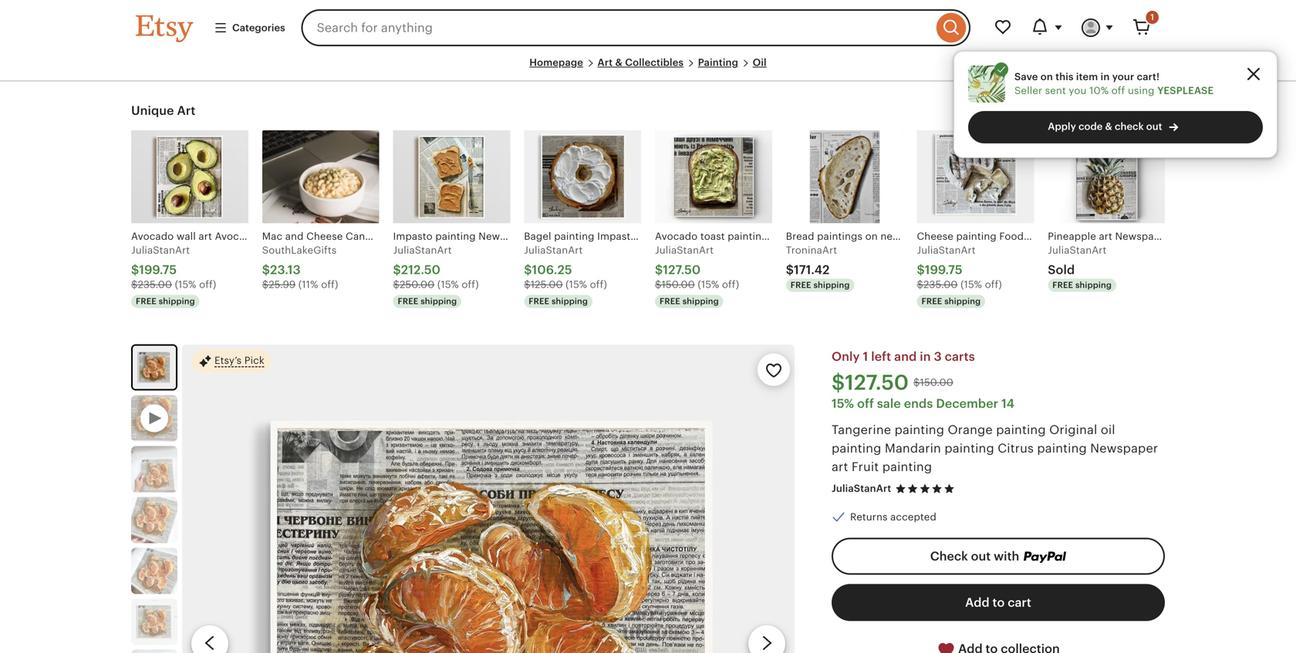 Task type: vqa. For each thing, say whether or not it's contained in the screenshot.


Task type: describe. For each thing, give the bounding box(es) containing it.
carts
[[945, 350, 975, 364]]

juliastanart $ 199.75 $ 235.00 (15% off) free shipping for avocado wall art avocado painting original oil painting food painting avocado gift newspaper art image
[[131, 245, 216, 306]]

avocado wall art avocado painting original oil painting food painting avocado gift newspaper art image
[[131, 130, 248, 223]]

sold
[[1048, 263, 1075, 277]]

apply
[[1048, 121, 1076, 132]]

125.00
[[531, 279, 563, 290]]

left
[[871, 350, 891, 364]]

pineapple art newspaper art fruit painting original oil painting fruit wall art by julia stankevych image
[[1048, 130, 1165, 223]]

juliastanart sold free shipping
[[1048, 245, 1112, 290]]

25.99
[[269, 279, 296, 290]]

december
[[936, 397, 998, 411]]

southlakegifts $ 23.13 $ 25.99 (11% off)
[[262, 245, 338, 290]]

art inside menu bar
[[598, 57, 613, 68]]

off) for avocado wall art avocado painting original oil painting food painting avocado gift newspaper art image
[[199, 279, 216, 290]]

free inside troninaart $ 171.42 free shipping
[[791, 280, 811, 290]]

original
[[1049, 423, 1097, 437]]

only
[[832, 350, 860, 364]]

15%
[[832, 397, 854, 411]]

15% off sale ends december 14
[[832, 397, 1015, 411]]

check out with button
[[832, 538, 1165, 575]]

and
[[894, 350, 917, 364]]

$127.50
[[832, 371, 909, 395]]

shipping inside troninaart $ 171.42 free shipping
[[814, 280, 850, 290]]

& inside menu bar
[[615, 57, 623, 68]]

23.13
[[270, 263, 301, 277]]

shipping for cheese painting food painting original oil painting newspaper art camembert art breakfast art food wall art 'image'
[[945, 297, 981, 306]]

shipping for avocado toast painting impasto painting food painting avocado wall art newspaper art image
[[683, 297, 719, 306]]

collectibles
[[625, 57, 684, 68]]

your
[[1112, 71, 1134, 82]]

tangerine painting orange painting original oil painting image 2 image
[[131, 446, 177, 493]]

(15% for avocado wall art avocado painting original oil painting food painting avocado gift newspaper art image
[[175, 279, 196, 290]]

juliastanart for avocado toast painting impasto painting food painting avocado wall art newspaper art image
[[655, 245, 714, 256]]

bagel painting impasto painting food paintingnewspaper art breakfast painting image
[[524, 130, 641, 223]]

juliastanart for avocado wall art avocado painting original oil painting food painting avocado gift newspaper art image
[[131, 245, 190, 256]]

shipping for impasto painting newspaper art peanut butter toast food painting breakfast painting image
[[421, 297, 457, 306]]

art & collectibles link
[[598, 57, 684, 68]]

shipping for bagel painting impasto painting food paintingnewspaper art breakfast painting "image"
[[552, 297, 588, 306]]

save on this item in your cart! seller sent you 10% off using yesplease
[[1015, 71, 1214, 96]]

(15% for avocado toast painting impasto painting food painting avocado wall art newspaper art image
[[698, 279, 719, 290]]

mac and cheese candle bowl | baked macaroni and cheese food candle bowl | pasta candle | holiday candle gifts|decorative candle|food candle image
[[262, 130, 379, 223]]

check out with
[[930, 550, 1022, 564]]

oil link
[[753, 57, 767, 68]]

painting link
[[698, 57, 738, 68]]

citrus
[[998, 442, 1034, 456]]

ends
[[904, 397, 933, 411]]

etsy's
[[214, 355, 242, 366]]

& inside 'link'
[[1105, 121, 1112, 132]]

painting down mandarin
[[882, 460, 932, 474]]

juliastanart $ 212.50 $ 250.00 (15% off) free shipping
[[393, 245, 479, 306]]

(15% for bagel painting impasto painting food paintingnewspaper art breakfast painting "image"
[[566, 279, 587, 290]]

cart!
[[1137, 71, 1160, 82]]

shipping for avocado wall art avocado painting original oil painting food painting avocado gift newspaper art image
[[159, 297, 195, 306]]

14
[[1002, 397, 1015, 411]]

categories
[[232, 22, 285, 33]]

newspaper
[[1090, 442, 1158, 456]]

(11%
[[298, 279, 318, 290]]

250.00
[[400, 279, 435, 290]]

212.50
[[401, 263, 441, 277]]

troninaart
[[786, 245, 837, 256]]

(15% for impasto painting newspaper art peanut butter toast food painting breakfast painting image
[[437, 279, 459, 290]]

150.00
[[662, 279, 695, 290]]

juliastanart $ 199.75 $ 235.00 (15% off) free shipping for cheese painting food painting original oil painting newspaper art camembert art breakfast art food wall art 'image'
[[917, 245, 1002, 306]]

troninaart $ 171.42 free shipping
[[786, 245, 850, 290]]

tangerine painting orange painting original oil painting mandarin painting citrus painting newspaper art fruit painting
[[832, 423, 1158, 474]]

off) for bagel painting impasto painting food paintingnewspaper art breakfast painting "image"
[[590, 279, 607, 290]]

out inside button
[[971, 550, 991, 564]]

seller
[[1015, 85, 1042, 96]]

199.75 for avocado wall art avocado painting original oil painting food painting avocado gift newspaper art image
[[139, 263, 177, 277]]

impasto painting newspaper art peanut butter toast food painting breakfast painting image
[[393, 130, 510, 223]]

1 vertical spatial 1
[[863, 350, 868, 364]]

cart
[[1008, 596, 1031, 610]]

oil
[[753, 57, 767, 68]]

0 horizontal spatial tangerine painting orange painting original oil painting image 1 image
[[133, 346, 176, 389]]

fruit
[[852, 460, 879, 474]]

off) for impasto painting newspaper art peanut butter toast food painting breakfast painting image
[[462, 279, 479, 290]]

juliastanart link
[[832, 483, 891, 495]]

juliastanart $ 106.25 $ 125.00 (15% off) free shipping
[[524, 245, 607, 306]]

homepage link
[[529, 57, 583, 68]]

free for cheese painting food painting original oil painting newspaper art camembert art breakfast art food wall art 'image'
[[922, 297, 942, 306]]

171.42
[[794, 263, 830, 277]]

only 1 left and in 3 carts
[[832, 350, 975, 364]]

free for impasto painting newspaper art peanut butter toast food painting breakfast painting image
[[398, 297, 418, 306]]

oil
[[1101, 423, 1115, 437]]

sale
[[877, 397, 901, 411]]

none search field inside categories banner
[[301, 9, 971, 46]]

southlakegifts
[[262, 245, 337, 256]]

235.00 for cheese painting food painting original oil painting newspaper art camembert art breakfast art food wall art 'image'
[[923, 279, 958, 290]]

off) inside southlakegifts $ 23.13 $ 25.99 (11% off)
[[321, 279, 338, 290]]

juliastanart $ 127.50 $ 150.00 (15% off) free shipping
[[655, 245, 739, 306]]

etsy's pick button
[[191, 349, 271, 374]]

3
[[934, 350, 942, 364]]

accepted
[[890, 512, 937, 523]]



Task type: locate. For each thing, give the bounding box(es) containing it.
shipping inside juliastanart $ 212.50 $ 250.00 (15% off) free shipping
[[421, 297, 457, 306]]

2 (15% from the left
[[437, 279, 459, 290]]

1 up cart!
[[1151, 12, 1154, 22]]

$127.50 $150.00
[[832, 371, 954, 395]]

0 horizontal spatial out
[[971, 550, 991, 564]]

to
[[993, 596, 1005, 610]]

menu bar containing homepage
[[136, 56, 1160, 82]]

apply code & check out link
[[968, 111, 1263, 144]]

unique art
[[131, 104, 196, 118]]

free
[[791, 280, 811, 290], [1053, 280, 1073, 290], [136, 297, 157, 306], [398, 297, 418, 306], [529, 297, 549, 306], [660, 297, 680, 306], [922, 297, 942, 306]]

tangerine
[[832, 423, 891, 437]]

3 off) from the left
[[462, 279, 479, 290]]

out inside 'link'
[[1146, 121, 1162, 132]]

juliastanart inside juliastanart $ 127.50 $ 150.00 (15% off) free shipping
[[655, 245, 714, 256]]

free for bagel painting impasto painting food paintingnewspaper art breakfast painting "image"
[[529, 297, 549, 306]]

check
[[1115, 121, 1144, 132]]

in
[[1101, 71, 1110, 82], [920, 350, 931, 364]]

1 horizontal spatial off
[[1112, 85, 1125, 96]]

off down your
[[1112, 85, 1125, 96]]

&
[[615, 57, 623, 68], [1105, 121, 1112, 132]]

& right code
[[1105, 121, 1112, 132]]

$150.00
[[914, 377, 954, 388]]

1 horizontal spatial tangerine painting orange painting original oil painting image 1 image
[[182, 345, 795, 653]]

0 horizontal spatial 199.75
[[139, 263, 177, 277]]

1 horizontal spatial out
[[1146, 121, 1162, 132]]

1 235.00 from the left
[[138, 279, 172, 290]]

etsy's pick
[[214, 355, 265, 366]]

0 horizontal spatial 1
[[863, 350, 868, 364]]

off inside save on this item in your cart! seller sent you 10% off using yesplease
[[1112, 85, 1125, 96]]

Search for anything text field
[[301, 9, 933, 46]]

2 off) from the left
[[321, 279, 338, 290]]

127.50
[[663, 263, 701, 277]]

art & collectibles
[[598, 57, 684, 68]]

(15% inside juliastanart $ 212.50 $ 250.00 (15% off) free shipping
[[437, 279, 459, 290]]

0 horizontal spatial juliastanart $ 199.75 $ 235.00 (15% off) free shipping
[[131, 245, 216, 306]]

painting down tangerine
[[832, 442, 881, 456]]

add to cart button
[[832, 585, 1165, 622]]

(15% for cheese painting food painting original oil painting newspaper art camembert art breakfast art food wall art 'image'
[[961, 279, 982, 290]]

bread paintings on newspaper, original bakery art, bread painting, food painting, newspaper art, bread wall art, bread gift, bread art image
[[786, 130, 903, 223]]

check
[[930, 550, 968, 564]]

in inside save on this item in your cart! seller sent you 10% off using yesplease
[[1101, 71, 1110, 82]]

painting up mandarin
[[895, 423, 944, 437]]

(15%
[[175, 279, 196, 290], [437, 279, 459, 290], [566, 279, 587, 290], [698, 279, 719, 290], [961, 279, 982, 290]]

1 inside categories banner
[[1151, 12, 1154, 22]]

off) inside juliastanart $ 127.50 $ 150.00 (15% off) free shipping
[[722, 279, 739, 290]]

returns
[[850, 512, 888, 523]]

add to cart
[[965, 596, 1031, 610]]

2 235.00 from the left
[[923, 279, 958, 290]]

1 (15% from the left
[[175, 279, 196, 290]]

unique
[[131, 104, 174, 118]]

$ inside troninaart $ 171.42 free shipping
[[786, 263, 794, 277]]

0 horizontal spatial in
[[920, 350, 931, 364]]

0 vertical spatial art
[[598, 57, 613, 68]]

juliastanart inside juliastanart sold free shipping
[[1048, 245, 1107, 256]]

1 vertical spatial out
[[971, 550, 991, 564]]

shipping inside juliastanart $ 127.50 $ 150.00 (15% off) free shipping
[[683, 297, 719, 306]]

returns accepted
[[850, 512, 937, 523]]

juliastanart for impasto painting newspaper art peanut butter toast food painting breakfast painting image
[[393, 245, 452, 256]]

shipping
[[814, 280, 850, 290], [1075, 280, 1112, 290], [159, 297, 195, 306], [421, 297, 457, 306], [552, 297, 588, 306], [683, 297, 719, 306], [945, 297, 981, 306]]

1 vertical spatial in
[[920, 350, 931, 364]]

1 horizontal spatial art
[[598, 57, 613, 68]]

1 horizontal spatial 199.75
[[925, 263, 963, 277]]

save
[[1015, 71, 1038, 82]]

free inside juliastanart sold free shipping
[[1053, 280, 1073, 290]]

art right unique
[[177, 104, 196, 118]]

tangerine painting orange painting original oil painting image 5 image
[[131, 599, 177, 645]]

art down the search for anything text box
[[598, 57, 613, 68]]

1
[[1151, 12, 1154, 22], [863, 350, 868, 364]]

off) inside the 'juliastanart $ 106.25 $ 125.00 (15% off) free shipping'
[[590, 279, 607, 290]]

with
[[994, 550, 1019, 564]]

5 off) from the left
[[722, 279, 739, 290]]

106.25
[[532, 263, 572, 277]]

1 horizontal spatial &
[[1105, 121, 1112, 132]]

juliastanart for bagel painting impasto painting food paintingnewspaper art breakfast painting "image"
[[524, 245, 583, 256]]

apply code & check out
[[1048, 121, 1162, 132]]

shipping inside the 'juliastanart $ 106.25 $ 125.00 (15% off) free shipping'
[[552, 297, 588, 306]]

painting
[[895, 423, 944, 437], [996, 423, 1046, 437], [832, 442, 881, 456], [945, 442, 994, 456], [1037, 442, 1087, 456], [882, 460, 932, 474]]

juliastanart for cheese painting food painting original oil painting newspaper art camembert art breakfast art food wall art 'image'
[[917, 245, 976, 256]]

1 199.75 from the left
[[139, 263, 177, 277]]

1 horizontal spatial 235.00
[[923, 279, 958, 290]]

juliastanart for the "pineapple art newspaper art fruit painting original oil painting fruit wall art by julia stankevych" image
[[1048, 245, 1107, 256]]

0 vertical spatial 1
[[1151, 12, 1154, 22]]

0 horizontal spatial art
[[177, 104, 196, 118]]

(15% inside juliastanart $ 127.50 $ 150.00 (15% off) free shipping
[[698, 279, 719, 290]]

5 (15% from the left
[[961, 279, 982, 290]]

menu bar
[[136, 56, 1160, 82]]

free inside juliastanart $ 212.50 $ 250.00 (15% off) free shipping
[[398, 297, 418, 306]]

painting down original on the bottom right of the page
[[1037, 442, 1087, 456]]

0 vertical spatial out
[[1146, 121, 1162, 132]]

6 off) from the left
[[985, 279, 1002, 290]]

painting up citrus
[[996, 423, 1046, 437]]

using
[[1128, 85, 1155, 96]]

juliastanart inside the 'juliastanart $ 106.25 $ 125.00 (15% off) free shipping'
[[524, 245, 583, 256]]

homepage
[[529, 57, 583, 68]]

1 vertical spatial &
[[1105, 121, 1112, 132]]

199.75 for cheese painting food painting original oil painting newspaper art camembert art breakfast art food wall art 'image'
[[925, 263, 963, 277]]

199.75
[[139, 263, 177, 277], [925, 263, 963, 277]]

categories banner
[[108, 0, 1188, 56]]

1 link
[[1123, 9, 1160, 46]]

0 horizontal spatial 235.00
[[138, 279, 172, 290]]

& down the search for anything text box
[[615, 57, 623, 68]]

juliastanart
[[131, 245, 190, 256], [393, 245, 452, 256], [524, 245, 583, 256], [655, 245, 714, 256], [917, 245, 976, 256], [1048, 245, 1107, 256], [832, 483, 891, 495]]

tangerine painting orange painting original oil painting image 3 image
[[131, 497, 177, 544]]

235.00
[[138, 279, 172, 290], [923, 279, 958, 290]]

1 vertical spatial art
[[177, 104, 196, 118]]

art
[[598, 57, 613, 68], [177, 104, 196, 118]]

0 horizontal spatial off
[[857, 397, 874, 411]]

shipping inside juliastanart sold free shipping
[[1075, 280, 1112, 290]]

2 juliastanart $ 199.75 $ 235.00 (15% off) free shipping from the left
[[917, 245, 1002, 306]]

you
[[1069, 85, 1087, 96]]

juliastanart $ 199.75 $ 235.00 (15% off) free shipping
[[131, 245, 216, 306], [917, 245, 1002, 306]]

1 horizontal spatial in
[[1101, 71, 1110, 82]]

0 vertical spatial off
[[1112, 85, 1125, 96]]

0 vertical spatial &
[[615, 57, 623, 68]]

cheese painting food painting original oil painting newspaper art camembert art breakfast art food wall art image
[[917, 130, 1034, 223]]

0 vertical spatial in
[[1101, 71, 1110, 82]]

art
[[832, 460, 848, 474]]

1 juliastanart $ 199.75 $ 235.00 (15% off) free shipping from the left
[[131, 245, 216, 306]]

categories button
[[202, 14, 297, 42]]

sent
[[1045, 85, 1066, 96]]

juliastanart inside juliastanart $ 212.50 $ 250.00 (15% off) free shipping
[[393, 245, 452, 256]]

out
[[1146, 121, 1162, 132], [971, 550, 991, 564]]

off) inside juliastanart $ 212.50 $ 250.00 (15% off) free shipping
[[462, 279, 479, 290]]

mandarin
[[885, 442, 941, 456]]

in for and
[[920, 350, 931, 364]]

235.00 for avocado wall art avocado painting original oil painting food painting avocado gift newspaper art image
[[138, 279, 172, 290]]

in up the 10%
[[1101, 71, 1110, 82]]

item
[[1076, 71, 1098, 82]]

code
[[1079, 121, 1103, 132]]

10%
[[1089, 85, 1109, 96]]

None search field
[[301, 9, 971, 46]]

tangerine painting orange painting original oil painting image 4 image
[[131, 548, 177, 594]]

this
[[1056, 71, 1074, 82]]

off)
[[199, 279, 216, 290], [321, 279, 338, 290], [462, 279, 479, 290], [590, 279, 607, 290], [722, 279, 739, 290], [985, 279, 1002, 290]]

1 horizontal spatial juliastanart $ 199.75 $ 235.00 (15% off) free shipping
[[917, 245, 1002, 306]]

painting
[[698, 57, 738, 68]]

0 horizontal spatial &
[[615, 57, 623, 68]]

painting down orange
[[945, 442, 994, 456]]

free inside the 'juliastanart $ 106.25 $ 125.00 (15% off) free shipping'
[[529, 297, 549, 306]]

free for avocado wall art avocado painting original oil painting food painting avocado gift newspaper art image
[[136, 297, 157, 306]]

out left the with in the bottom right of the page
[[971, 550, 991, 564]]

yesplease
[[1157, 85, 1214, 96]]

4 (15% from the left
[[698, 279, 719, 290]]

off) for avocado toast painting impasto painting food painting avocado wall art newspaper art image
[[722, 279, 739, 290]]

1 off) from the left
[[199, 279, 216, 290]]

free for avocado toast painting impasto painting food painting avocado wall art newspaper art image
[[660, 297, 680, 306]]

tangerine painting orange painting original oil painting image 1 image
[[182, 345, 795, 653], [133, 346, 176, 389]]

avocado toast painting impasto painting food painting avocado wall art newspaper art image
[[655, 130, 772, 223]]

on
[[1041, 71, 1053, 82]]

4 off) from the left
[[590, 279, 607, 290]]

add
[[965, 596, 990, 610]]

off down $127.50
[[857, 397, 874, 411]]

orange
[[948, 423, 993, 437]]

out right check
[[1146, 121, 1162, 132]]

$
[[131, 263, 139, 277], [262, 263, 270, 277], [393, 263, 401, 277], [524, 263, 532, 277], [655, 263, 663, 277], [786, 263, 794, 277], [917, 263, 925, 277], [131, 279, 138, 290], [262, 279, 269, 290], [393, 279, 400, 290], [524, 279, 531, 290], [655, 279, 662, 290], [917, 279, 923, 290]]

pick
[[244, 355, 265, 366]]

(15% inside the 'juliastanart $ 106.25 $ 125.00 (15% off) free shipping'
[[566, 279, 587, 290]]

1 horizontal spatial 1
[[1151, 12, 1154, 22]]

off) for cheese painting food painting original oil painting newspaper art camembert art breakfast art food wall art 'image'
[[985, 279, 1002, 290]]

off
[[1112, 85, 1125, 96], [857, 397, 874, 411]]

1 left 'left'
[[863, 350, 868, 364]]

2 199.75 from the left
[[925, 263, 963, 277]]

1 vertical spatial off
[[857, 397, 874, 411]]

3 (15% from the left
[[566, 279, 587, 290]]

free inside juliastanart $ 127.50 $ 150.00 (15% off) free shipping
[[660, 297, 680, 306]]

in left 3
[[920, 350, 931, 364]]

in for item
[[1101, 71, 1110, 82]]



